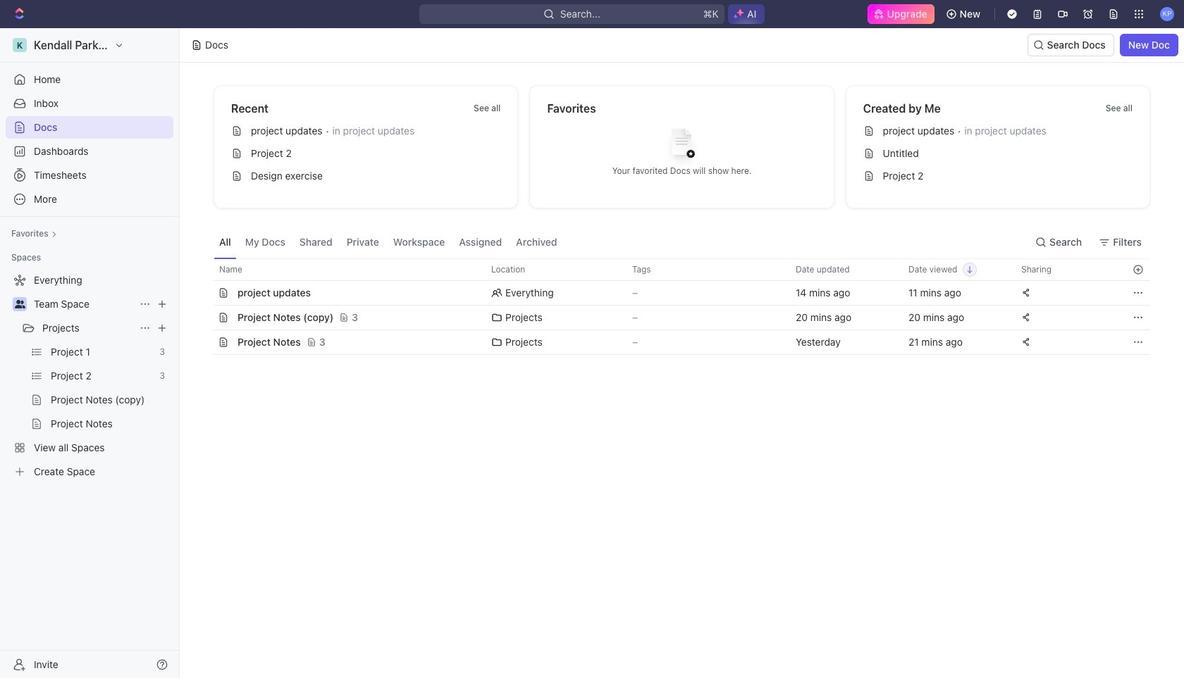 Task type: vqa. For each thing, say whether or not it's contained in the screenshot.
4th ROW from the bottom of the page
yes



Task type: describe. For each thing, give the bounding box(es) containing it.
sidebar navigation
[[0, 28, 183, 679]]

3 row from the top
[[198, 305, 1150, 331]]

tree inside sidebar navigation
[[6, 269, 173, 483]]

kendall parks's workspace, , element
[[13, 38, 27, 52]]

user group image
[[14, 300, 25, 309]]

no favorited docs image
[[654, 117, 710, 174]]



Task type: locate. For each thing, give the bounding box(es) containing it.
4 row from the top
[[198, 330, 1150, 355]]

tab list
[[214, 226, 563, 259]]

2 row from the top
[[198, 281, 1150, 306]]

table
[[198, 259, 1150, 355]]

row
[[198, 259, 1150, 281], [198, 281, 1150, 306], [198, 305, 1150, 331], [198, 330, 1150, 355]]

tree
[[6, 269, 173, 483]]

1 row from the top
[[198, 259, 1150, 281]]



